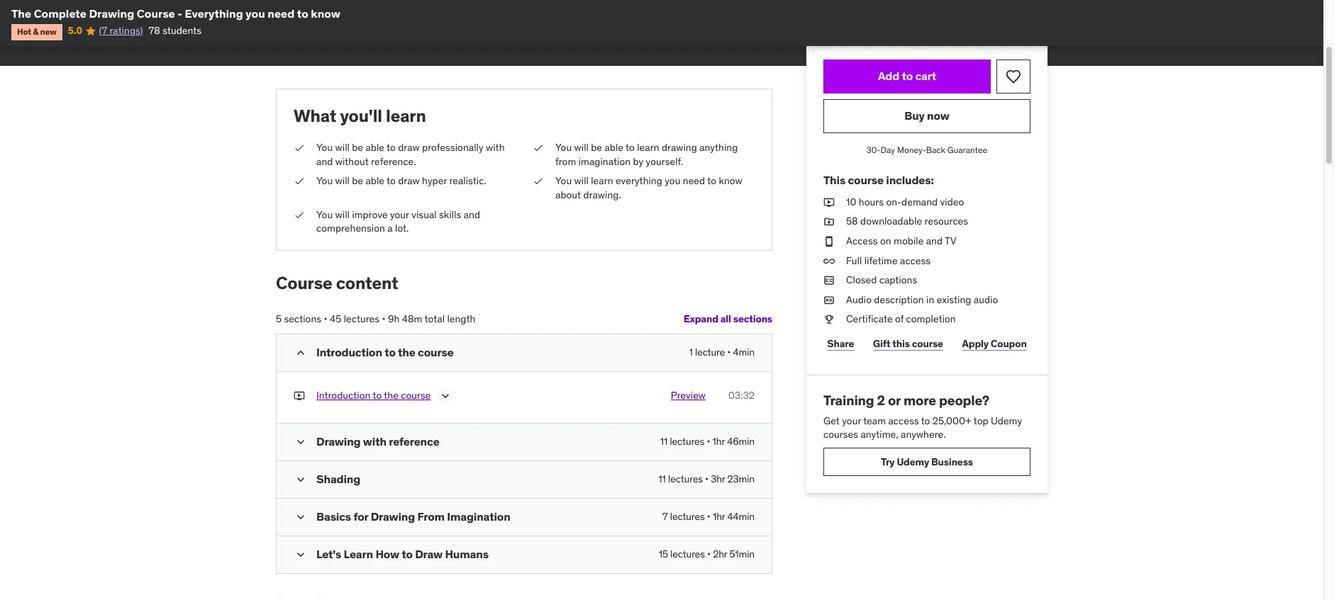 Task type: vqa. For each thing, say whether or not it's contained in the screenshot.
xsmall icon inside Web Development link
no



Task type: locate. For each thing, give the bounding box(es) containing it.
will up about at left
[[574, 175, 589, 187]]

learn inside you will learn everything you need to know about drawing.
[[591, 175, 613, 187]]

to inside you will be able to learn drawing anything from imagination by yourself.
[[626, 141, 635, 154]]

know left özdemir
[[311, 6, 340, 21]]

1 horizontal spatial course
[[276, 272, 332, 294]]

be
[[352, 141, 363, 154], [591, 141, 602, 154], [352, 175, 363, 187]]

1 vertical spatial 1hr
[[713, 510, 725, 523]]

2 small image from the top
[[294, 548, 308, 562]]

skills
[[439, 208, 461, 221]]

0 vertical spatial introduction to the course
[[316, 345, 454, 359]]

30-day money-back guarantee
[[867, 145, 988, 155]]

small image
[[294, 435, 308, 449], [294, 473, 308, 487], [294, 510, 308, 525]]

lectures right 7
[[670, 510, 705, 523]]

0 vertical spatial small image
[[294, 346, 308, 360]]

learn
[[386, 105, 426, 127], [637, 141, 659, 154], [591, 175, 613, 187]]

small image
[[294, 346, 308, 360], [294, 548, 308, 562]]

learn inside you will be able to learn drawing anything from imagination by yourself.
[[637, 141, 659, 154]]

be for imagination
[[591, 141, 602, 154]]

access down mobile
[[900, 254, 931, 267]]

0 horizontal spatial sections
[[284, 313, 321, 325]]

2 vertical spatial small image
[[294, 510, 308, 525]]

about
[[555, 189, 581, 201]]

without
[[335, 155, 369, 168]]

1 1hr from the top
[[713, 435, 725, 448]]

45
[[330, 313, 341, 325]]

0 vertical spatial need
[[268, 6, 295, 21]]

by left uğur
[[314, 4, 324, 17]]

0 vertical spatial know
[[311, 6, 340, 21]]

1 horizontal spatial need
[[683, 175, 705, 187]]

to up reference.
[[387, 141, 396, 154]]

0 vertical spatial your
[[390, 208, 409, 221]]

and
[[316, 155, 333, 168], [464, 208, 480, 221], [926, 235, 943, 248]]

2 1hr from the top
[[713, 510, 725, 523]]

0 vertical spatial this
[[898, 34, 915, 47]]

0 vertical spatial with
[[486, 141, 505, 154]]

lectures for drawing
[[670, 510, 705, 523]]

xsmall image for you will improve your visual skills and comprehension a lot.
[[294, 208, 305, 222]]

1 vertical spatial by
[[633, 155, 644, 168]]

ratings)
[[110, 24, 143, 37]]

and left "tv" at top right
[[926, 235, 943, 248]]

back
[[926, 145, 945, 155]]

imagination
[[447, 510, 510, 524]]

length
[[447, 313, 475, 325]]

1 vertical spatial the
[[384, 389, 399, 402]]

lifetime
[[864, 254, 898, 267]]

course down completion
[[912, 337, 943, 350]]

1hr left 46min
[[713, 435, 725, 448]]

course up the 78
[[137, 6, 175, 21]]

your
[[390, 208, 409, 221], [842, 415, 861, 428]]

certificate of completion
[[846, 313, 956, 326]]

you inside you will learn everything you need to know about drawing.
[[555, 175, 572, 187]]

0 vertical spatial learn
[[386, 105, 426, 127]]

your up courses
[[842, 415, 861, 428]]

to down anything
[[707, 175, 716, 187]]

introduction inside button
[[316, 389, 371, 402]]

you for you will improve your visual skills and comprehension a lot.
[[316, 208, 333, 221]]

1 small image from the top
[[294, 346, 308, 360]]

introduction
[[316, 345, 382, 359], [316, 389, 371, 402]]

• left 9h 48m
[[382, 313, 386, 325]]

2 vertical spatial and
[[926, 235, 943, 248]]

11 up 11 lectures • 3hr 23min
[[660, 435, 668, 448]]

your up lot.
[[390, 208, 409, 221]]

2
[[838, 34, 844, 47], [877, 392, 885, 409]]

the up drawing with reference
[[384, 389, 399, 402]]

gift this course link
[[869, 330, 947, 358]]

1 small image from the top
[[294, 435, 308, 449]]

1 horizontal spatial drawing
[[316, 434, 361, 449]]

draw down reference.
[[398, 175, 420, 187]]

and inside 'you will improve your visual skills and comprehension a lot.'
[[464, 208, 480, 221]]

learn
[[344, 547, 373, 561]]

will up the 'comprehension'
[[335, 208, 350, 221]]

you down yourself.
[[665, 175, 681, 187]]

draw for hyper
[[398, 175, 420, 187]]

11 for shading
[[658, 473, 666, 486]]

be inside you will be able to learn drawing anything from imagination by yourself.
[[591, 141, 602, 154]]

top
[[974, 415, 989, 428]]

1 vertical spatial you
[[665, 175, 681, 187]]

1 vertical spatial learn
[[637, 141, 659, 154]]

0 horizontal spatial by
[[314, 4, 324, 17]]

will up without
[[335, 141, 350, 154]]

lectures up 11 lectures • 3hr 23min
[[670, 435, 705, 448]]

learn up you will be able to draw professionally with and without reference.
[[386, 105, 426, 127]]

to up imagination
[[626, 141, 635, 154]]

1 vertical spatial small image
[[294, 548, 308, 562]]

and left without
[[316, 155, 333, 168]]

3hr
[[711, 473, 725, 486]]

learn up yourself.
[[637, 141, 659, 154]]

0 vertical spatial and
[[316, 155, 333, 168]]

0 horizontal spatial know
[[311, 6, 340, 21]]

2 small image from the top
[[294, 473, 308, 487]]

1 horizontal spatial with
[[486, 141, 505, 154]]

1 horizontal spatial 2
[[877, 392, 885, 409]]

able down reference.
[[366, 175, 384, 187]]

1 horizontal spatial udemy
[[991, 415, 1022, 428]]

with left reference
[[363, 434, 386, 449]]

you for you will be able to draw professionally with and without reference.
[[316, 141, 333, 154]]

0 vertical spatial 2
[[838, 34, 844, 47]]

0 vertical spatial 1hr
[[713, 435, 725, 448]]

0 horizontal spatial with
[[363, 434, 386, 449]]

drawing right for
[[371, 510, 415, 524]]

2 inside "training 2 or more people? get your team access to 25,000+ top udemy courses anytime, anywhere."
[[877, 392, 885, 409]]

(7
[[99, 24, 107, 37]]

days
[[846, 34, 868, 47]]

xsmall image for you will be able to learn drawing anything from imagination by yourself.
[[533, 141, 544, 155]]

1 horizontal spatial and
[[464, 208, 480, 221]]

xsmall image for full lifetime access
[[824, 254, 835, 268]]

the inside button
[[384, 389, 399, 402]]

0 horizontal spatial learn
[[386, 105, 426, 127]]

0 vertical spatial 11
[[660, 435, 668, 448]]

course
[[137, 6, 175, 21], [276, 272, 332, 294]]

and right skills
[[464, 208, 480, 221]]

2 right alarm icon
[[838, 34, 844, 47]]

small image for shading
[[294, 473, 308, 487]]

left
[[870, 34, 885, 47]]

2 introduction from the top
[[316, 389, 371, 402]]

able inside you will be able to draw professionally with and without reference.
[[366, 141, 384, 154]]

need left uğur
[[268, 6, 295, 21]]

2hr
[[713, 548, 727, 561]]

• for let's learn how to draw humans
[[707, 548, 711, 561]]

to left uğur
[[297, 6, 308, 21]]

0 vertical spatial small image
[[294, 435, 308, 449]]

udemy right top
[[991, 415, 1022, 428]]

drawing up shading at bottom
[[316, 434, 361, 449]]

professionally
[[422, 141, 483, 154]]

&
[[33, 27, 38, 37]]

drawing up '(7'
[[89, 6, 134, 21]]

11 lectures • 3hr 23min
[[658, 473, 755, 486]]

3 small image from the top
[[294, 510, 308, 525]]

students
[[163, 24, 202, 37]]

imagination
[[579, 155, 631, 168]]

learn for will
[[591, 175, 613, 187]]

0 horizontal spatial need
[[268, 6, 295, 21]]

draw inside you will be able to draw professionally with and without reference.
[[398, 141, 420, 154]]

•
[[324, 313, 327, 325], [382, 313, 386, 325], [727, 346, 731, 359], [707, 435, 710, 448], [705, 473, 709, 486], [707, 510, 711, 523], [707, 548, 711, 561]]

58
[[846, 215, 858, 228]]

will inside you will be able to draw professionally with and without reference.
[[335, 141, 350, 154]]

add to cart
[[878, 69, 936, 83]]

0 horizontal spatial drawing
[[89, 6, 134, 21]]

small image for basics for drawing from imagination
[[294, 510, 308, 525]]

learn up the drawing.
[[591, 175, 613, 187]]

1 vertical spatial draw
[[398, 175, 420, 187]]

xsmall image for 58 downloadable resources
[[824, 215, 835, 229]]

1 draw from the top
[[398, 141, 420, 154]]

will
[[335, 141, 350, 154], [574, 141, 589, 154], [335, 175, 350, 187], [574, 175, 589, 187], [335, 208, 350, 221]]

will inside 'you will improve your visual skills and comprehension a lot.'
[[335, 208, 350, 221]]

2 vertical spatial learn
[[591, 175, 613, 187]]

drawing.
[[583, 189, 621, 201]]

• for shading
[[705, 473, 709, 486]]

you inside 'you will improve your visual skills and comprehension a lot.'
[[316, 208, 333, 221]]

• left 46min
[[707, 435, 710, 448]]

03:32
[[729, 389, 755, 402]]

2 vertical spatial drawing
[[371, 510, 415, 524]]

udemy right try
[[897, 456, 929, 469]]

1 horizontal spatial you
[[665, 175, 681, 187]]

2 horizontal spatial drawing
[[371, 510, 415, 524]]

0 vertical spatial draw
[[398, 141, 420, 154]]

sections right 5
[[284, 313, 321, 325]]

xsmall image
[[533, 141, 544, 155], [824, 196, 835, 210], [294, 208, 305, 222], [824, 254, 835, 268], [294, 389, 305, 403]]

1hr
[[713, 435, 725, 448], [713, 510, 725, 523]]

• left 3hr
[[705, 473, 709, 486]]

price!
[[917, 34, 942, 47]]

introduction down 45
[[316, 345, 382, 359]]

1 vertical spatial 11
[[658, 473, 666, 486]]

2 draw from the top
[[398, 175, 420, 187]]

0 vertical spatial by
[[314, 4, 324, 17]]

1 vertical spatial small image
[[294, 473, 308, 487]]

0 horizontal spatial and
[[316, 155, 333, 168]]

51min
[[730, 548, 755, 561]]

10
[[846, 196, 856, 208]]

need inside you will learn everything you need to know about drawing.
[[683, 175, 705, 187]]

access down or
[[888, 415, 919, 428]]

2 horizontal spatial learn
[[637, 141, 659, 154]]

• left "2hr"
[[707, 548, 711, 561]]

basics
[[316, 510, 351, 524]]

will inside you will be able to learn drawing anything from imagination by yourself.
[[574, 141, 589, 154]]

• left 4min
[[727, 346, 731, 359]]

able inside you will be able to learn drawing anything from imagination by yourself.
[[605, 141, 623, 154]]

xsmall image for access on mobile and tv
[[824, 235, 835, 249]]

0 vertical spatial introduction
[[316, 345, 382, 359]]

will inside you will learn everything you need to know about drawing.
[[574, 175, 589, 187]]

0 vertical spatial course
[[137, 6, 175, 21]]

to inside "training 2 or more people? get your team access to 25,000+ top udemy courses anytime, anywhere."
[[921, 415, 930, 428]]

course up 5
[[276, 272, 332, 294]]

1 vertical spatial and
[[464, 208, 480, 221]]

1 vertical spatial introduction to the course
[[316, 389, 431, 402]]

0 vertical spatial drawing
[[89, 6, 134, 21]]

small image for introduction
[[294, 346, 308, 360]]

audio
[[846, 294, 872, 306]]

complete
[[34, 6, 86, 21]]

23min
[[727, 473, 755, 486]]

introduction up drawing with reference
[[316, 389, 371, 402]]

introduction to the course down the 5 sections • 45 lectures • 9h 48m total length
[[316, 345, 454, 359]]

lectures right 45
[[344, 313, 380, 325]]

xsmall image for you will be able to draw hyper realistic.
[[294, 175, 305, 189]]

be up without
[[352, 141, 363, 154]]

try udemy business link
[[824, 448, 1031, 477]]

xsmall image for you will be able to draw professionally with and without reference.
[[294, 141, 305, 155]]

xsmall image for you will learn everything you need to know about drawing.
[[533, 175, 544, 189]]

11 for drawing with reference
[[660, 435, 668, 448]]

closed captions
[[846, 274, 917, 287]]

hot & new
[[17, 27, 57, 37]]

access inside "training 2 or more people? get your team access to 25,000+ top udemy courses anytime, anywhere."
[[888, 415, 919, 428]]

will up "from"
[[574, 141, 589, 154]]

1 vertical spatial your
[[842, 415, 861, 428]]

2 horizontal spatial and
[[926, 235, 943, 248]]

• left the 44min in the right bottom of the page
[[707, 510, 711, 523]]

video
[[940, 196, 964, 208]]

course
[[848, 173, 884, 187], [912, 337, 943, 350], [418, 345, 454, 359], [401, 389, 431, 402]]

able up imagination
[[605, 141, 623, 154]]

lectures right 15
[[670, 548, 705, 561]]

now
[[927, 109, 950, 123]]

will down without
[[335, 175, 350, 187]]

expand
[[684, 313, 718, 326]]

0 vertical spatial the
[[398, 345, 415, 359]]

be up imagination
[[591, 141, 602, 154]]

0 vertical spatial udemy
[[991, 415, 1022, 428]]

training 2 or more people? get your team access to 25,000+ top udemy courses anytime, anywhere.
[[824, 392, 1022, 441]]

need down yourself.
[[683, 175, 705, 187]]

1 vertical spatial introduction
[[316, 389, 371, 402]]

this right gift
[[893, 337, 910, 350]]

2 left or
[[877, 392, 885, 409]]

you inside you will be able to learn drawing anything from imagination by yourself.
[[555, 141, 572, 154]]

-
[[178, 6, 182, 21]]

1 horizontal spatial know
[[719, 175, 743, 187]]

of
[[895, 313, 904, 326]]

1 horizontal spatial your
[[842, 415, 861, 428]]

sections inside dropdown button
[[733, 313, 772, 326]]

11 up 7
[[658, 473, 666, 486]]

draw up reference.
[[398, 141, 420, 154]]

the down 9h 48m
[[398, 345, 415, 359]]

by
[[314, 4, 324, 17], [633, 155, 644, 168]]

what you'll learn
[[294, 105, 426, 127]]

yourself.
[[646, 155, 683, 168]]

to up anywhere.
[[921, 415, 930, 428]]

9h 48m
[[388, 313, 422, 325]]

xsmall image for closed captions
[[824, 274, 835, 288]]

1 horizontal spatial sections
[[733, 313, 772, 326]]

will for you will improve your visual skills and comprehension a lot.
[[335, 208, 350, 221]]

existing
[[937, 294, 971, 306]]

1hr left the 44min in the right bottom of the page
[[713, 510, 725, 523]]

know down anything
[[719, 175, 743, 187]]

sections right all
[[733, 313, 772, 326]]

this right at
[[898, 34, 915, 47]]

you inside you will be able to draw professionally with and without reference.
[[316, 141, 333, 154]]

able up reference.
[[366, 141, 384, 154]]

for
[[354, 510, 368, 524]]

özdemir
[[350, 4, 386, 17]]

a
[[387, 222, 393, 235]]

lectures left 3hr
[[668, 473, 703, 486]]

1hr for basics for drawing from imagination
[[713, 510, 725, 523]]

1 vertical spatial 2
[[877, 392, 885, 409]]

downloadable
[[860, 215, 922, 228]]

you will be able to draw professionally with and without reference.
[[316, 141, 505, 168]]

draw
[[398, 141, 420, 154], [398, 175, 420, 187]]

0 horizontal spatial your
[[390, 208, 409, 221]]

will for you will be able to draw hyper realistic.
[[335, 175, 350, 187]]

4min
[[733, 346, 755, 359]]

1 vertical spatial need
[[683, 175, 705, 187]]

be inside you will be able to draw professionally with and without reference.
[[352, 141, 363, 154]]

1 vertical spatial access
[[888, 415, 919, 428]]

you left the created
[[246, 6, 265, 21]]

by up "everything"
[[633, 155, 644, 168]]

xsmall image
[[294, 141, 305, 155], [294, 175, 305, 189], [533, 175, 544, 189], [824, 215, 835, 229], [824, 235, 835, 249], [824, 274, 835, 288], [824, 294, 835, 307], [824, 313, 835, 327]]

1 horizontal spatial by
[[633, 155, 644, 168]]

25,000+
[[933, 415, 972, 428]]

at
[[887, 34, 896, 47]]

introduction to the course up drawing with reference
[[316, 389, 431, 402]]

1 horizontal spatial learn
[[591, 175, 613, 187]]

let's learn how to draw humans
[[316, 547, 489, 561]]

you for you will be able to learn drawing anything from imagination by yourself.
[[555, 141, 572, 154]]

with right professionally
[[486, 141, 505, 154]]

1 vertical spatial know
[[719, 175, 743, 187]]

drawing for complete
[[89, 6, 134, 21]]

0 vertical spatial you
[[246, 6, 265, 21]]

0 horizontal spatial udemy
[[897, 456, 929, 469]]

lectures for how
[[670, 548, 705, 561]]

5.0
[[68, 24, 82, 37]]

courses
[[824, 429, 858, 441]]

course left "show lecture description" icon
[[401, 389, 431, 402]]



Task type: describe. For each thing, give the bounding box(es) containing it.
1
[[689, 346, 693, 359]]

anything
[[700, 141, 738, 154]]

expand all sections button
[[684, 305, 772, 334]]

• for drawing with reference
[[707, 435, 710, 448]]

course down total
[[418, 345, 454, 359]]

this
[[824, 173, 846, 187]]

you will be able to learn drawing anything from imagination by yourself.
[[555, 141, 738, 168]]

training
[[824, 392, 874, 409]]

7 lectures • 1hr 44min
[[663, 510, 755, 523]]

learn for you'll
[[386, 105, 426, 127]]

total
[[425, 313, 445, 325]]

small image for drawing with reference
[[294, 435, 308, 449]]

get
[[824, 415, 840, 428]]

udemy inside "training 2 or more people? get your team access to 25,000+ top udemy courses anytime, anywhere."
[[991, 415, 1022, 428]]

be down without
[[352, 175, 363, 187]]

people?
[[939, 392, 989, 409]]

you for you will be able to draw hyper realistic.
[[316, 175, 333, 187]]

uğur özdemir link
[[327, 4, 386, 17]]

7
[[663, 510, 668, 523]]

11 lectures • 1hr 46min
[[660, 435, 755, 448]]

5 sections • 45 lectures • 9h 48m total length
[[276, 313, 475, 325]]

captions
[[879, 274, 917, 287]]

you will learn everything you need to know about drawing.
[[555, 175, 743, 201]]

buy now
[[905, 109, 950, 123]]

0 horizontal spatial course
[[137, 6, 175, 21]]

• for introduction to the course
[[727, 346, 731, 359]]

add to cart button
[[824, 59, 991, 94]]

able for imagination
[[605, 141, 623, 154]]

buy
[[905, 109, 925, 123]]

1hr for drawing with reference
[[713, 435, 725, 448]]

course inside button
[[401, 389, 431, 402]]

everything
[[185, 6, 243, 21]]

on-
[[886, 196, 902, 208]]

drawing for for
[[371, 510, 415, 524]]

basics for drawing from imagination
[[316, 510, 510, 524]]

and inside you will be able to draw professionally with and without reference.
[[316, 155, 333, 168]]

1 introduction from the top
[[316, 345, 382, 359]]

you will be able to draw hyper realistic.
[[316, 175, 486, 187]]

buy now button
[[824, 99, 1031, 133]]

certificate
[[846, 313, 893, 326]]

46min
[[727, 435, 755, 448]]

gift this course
[[873, 337, 943, 350]]

hyper
[[422, 175, 447, 187]]

everything
[[616, 175, 662, 187]]

5
[[276, 313, 282, 325]]

xsmall image for certificate of completion
[[824, 313, 835, 327]]

0 horizontal spatial 2
[[838, 34, 844, 47]]

access
[[846, 235, 878, 248]]

will for you will be able to learn drawing anything from imagination by yourself.
[[574, 141, 589, 154]]

1 vertical spatial udemy
[[897, 456, 929, 469]]

apply coupon
[[962, 337, 1027, 350]]

course up hours
[[848, 173, 884, 187]]

gift
[[873, 337, 890, 350]]

1 vertical spatial with
[[363, 434, 386, 449]]

78 students
[[149, 24, 202, 37]]

drawing
[[662, 141, 697, 154]]

description
[[874, 294, 924, 306]]

be for without
[[352, 141, 363, 154]]

guarantee
[[948, 145, 988, 155]]

realistic.
[[449, 175, 486, 187]]

to up drawing with reference
[[373, 389, 382, 402]]

the complete drawing course - everything you need to know
[[11, 6, 340, 21]]

able for without
[[366, 141, 384, 154]]

show lecture description image
[[438, 389, 452, 403]]

you inside you will learn everything you need to know about drawing.
[[665, 175, 681, 187]]

1 introduction to the course from the top
[[316, 345, 454, 359]]

58 downloadable resources
[[846, 215, 968, 228]]

wishlist image
[[1005, 68, 1022, 85]]

audio description in existing audio
[[846, 294, 998, 306]]

you for you will learn everything you need to know about drawing.
[[555, 175, 572, 187]]

created by uğur özdemir
[[276, 4, 386, 17]]

1 vertical spatial course
[[276, 272, 332, 294]]

lot.
[[395, 222, 409, 235]]

• left 45
[[324, 313, 327, 325]]

day
[[881, 145, 895, 155]]

money-
[[897, 145, 926, 155]]

by inside you will be able to learn drawing anything from imagination by yourself.
[[633, 155, 644, 168]]

apply coupon button
[[958, 330, 1031, 358]]

to right "how" at the bottom left of page
[[402, 547, 413, 561]]

know inside you will learn everything you need to know about drawing.
[[719, 175, 743, 187]]

let's
[[316, 547, 341, 561]]

to down the 5 sections • 45 lectures • 9h 48m total length
[[385, 345, 396, 359]]

to inside you will learn everything you need to know about drawing.
[[707, 175, 716, 187]]

mobile
[[894, 235, 924, 248]]

anywhere.
[[901, 429, 946, 441]]

demand
[[902, 196, 938, 208]]

0 vertical spatial access
[[900, 254, 931, 267]]

xsmall image for audio description in existing audio
[[824, 294, 835, 307]]

to inside you will be able to draw professionally with and without reference.
[[387, 141, 396, 154]]

will for you will learn everything you need to know about drawing.
[[574, 175, 589, 187]]

• for basics for drawing from imagination
[[707, 510, 711, 523]]

draw for professionally
[[398, 141, 420, 154]]

xsmall image for 10 hours on-demand video
[[824, 196, 835, 210]]

2 days left at this price!
[[838, 34, 942, 47]]

humans
[[445, 547, 489, 561]]

alarm image
[[824, 35, 835, 46]]

with inside you will be able to draw professionally with and without reference.
[[486, 141, 505, 154]]

apply
[[962, 337, 989, 350]]

completion
[[906, 313, 956, 326]]

to left cart
[[902, 69, 913, 83]]

15 lectures • 2hr 51min
[[659, 548, 755, 561]]

lectures for reference
[[670, 435, 705, 448]]

anytime,
[[861, 429, 898, 441]]

you will improve your visual skills and comprehension a lot.
[[316, 208, 480, 235]]

small image for let's
[[294, 548, 308, 562]]

try
[[881, 456, 895, 469]]

course content
[[276, 272, 398, 294]]

will for you will be able to draw professionally with and without reference.
[[335, 141, 350, 154]]

1 vertical spatial this
[[893, 337, 910, 350]]

visual
[[411, 208, 437, 221]]

preview
[[671, 389, 706, 402]]

from
[[555, 155, 576, 168]]

0 horizontal spatial you
[[246, 6, 265, 21]]

content
[[336, 272, 398, 294]]

lecture
[[695, 346, 725, 359]]

access on mobile and tv
[[846, 235, 957, 248]]

reference.
[[371, 155, 416, 168]]

share
[[827, 337, 854, 350]]

1 vertical spatial drawing
[[316, 434, 361, 449]]

closed
[[846, 274, 877, 287]]

your inside 'you will improve your visual skills and comprehension a lot.'
[[390, 208, 409, 221]]

includes:
[[886, 173, 934, 187]]

1 lecture • 4min
[[689, 346, 755, 359]]

audio
[[974, 294, 998, 306]]

how
[[376, 547, 399, 561]]

2 introduction to the course from the top
[[316, 389, 431, 402]]

your inside "training 2 or more people? get your team access to 25,000+ top udemy courses anytime, anywhere."
[[842, 415, 861, 428]]

from
[[417, 510, 445, 524]]

share button
[[824, 330, 858, 358]]

78
[[149, 24, 160, 37]]

you'll
[[340, 105, 382, 127]]

reference
[[389, 434, 440, 449]]

to down reference.
[[387, 175, 396, 187]]



